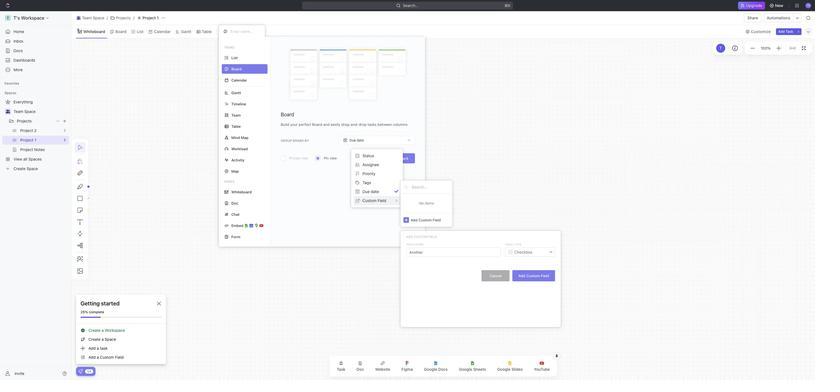 Task type: describe. For each thing, give the bounding box(es) containing it.
complete
[[89, 311, 104, 315]]

whiteboard link
[[82, 28, 105, 36]]

youtube
[[534, 368, 550, 372]]

project 1 link
[[136, 15, 160, 21]]

project
[[143, 15, 156, 20]]

add a custom field
[[88, 356, 124, 360]]

doc inside button
[[357, 368, 364, 372]]

1 horizontal spatial user group image
[[77, 17, 80, 19]]

field left 'type'
[[505, 243, 513, 247]]

date for due date dropdown button
[[357, 138, 364, 143]]

1
[[157, 15, 159, 20]]

priority button
[[354, 170, 401, 179]]

google for google slides
[[497, 368, 511, 372]]

add task button
[[776, 28, 796, 35]]

100%
[[761, 46, 771, 50]]

table link
[[201, 28, 212, 36]]

2 / from the left
[[133, 15, 134, 20]]

sheets
[[473, 368, 486, 372]]

type
[[514, 243, 522, 247]]

docs inside sidebar navigation
[[13, 48, 23, 53]]

getting
[[81, 301, 100, 307]]

add board
[[390, 156, 408, 161]]

no
[[419, 201, 424, 206]]

onboarding checklist button element
[[78, 370, 83, 374]]

custom down task
[[100, 356, 114, 360]]

add custom field inside button
[[519, 274, 549, 278]]

add custom field inside dropdown button
[[411, 218, 441, 223]]

mind
[[231, 136, 240, 140]]

dashboards
[[13, 58, 35, 63]]

dashboards link
[[2, 56, 69, 65]]

date for due date button
[[371, 190, 379, 194]]

google slides
[[497, 368, 523, 372]]

website button
[[371, 358, 395, 376]]

upgrade link
[[738, 2, 765, 10]]

1 / from the left
[[107, 15, 108, 20]]

custom down no items
[[419, 218, 432, 223]]

cancel
[[490, 274, 502, 278]]

checkbox button
[[506, 248, 555, 257]]

by:
[[305, 139, 310, 143]]

inbox link
[[2, 37, 69, 46]]

due date for due date button
[[363, 190, 379, 194]]

due date for due date dropdown button
[[350, 138, 364, 143]]

user group image inside sidebar navigation
[[6, 110, 10, 113]]

0 vertical spatial team space
[[82, 15, 104, 20]]

upgrade
[[746, 3, 762, 8]]

mind map
[[231, 136, 248, 140]]

field type
[[505, 243, 522, 247]]

0 horizontal spatial board
[[115, 29, 126, 34]]

google sheets button
[[455, 358, 491, 376]]

1 horizontal spatial table
[[231, 124, 241, 129]]

spaces
[[4, 91, 16, 95]]

youtube button
[[530, 358, 554, 376]]

google docs button
[[420, 358, 452, 376]]

t
[[720, 46, 722, 50]]

custom field
[[363, 199, 386, 203]]

favorites
[[4, 81, 19, 86]]

due for due date dropdown button
[[350, 138, 356, 143]]

due date button
[[339, 136, 415, 145]]

a for space
[[102, 338, 104, 342]]

slides
[[512, 368, 523, 372]]

field name
[[406, 243, 424, 247]]

team space inside sidebar navigation
[[13, 109, 36, 114]]

task
[[100, 347, 108, 351]]

form
[[231, 235, 240, 239]]

new
[[775, 3, 784, 8]]

embed
[[231, 224, 243, 228]]

google for google docs
[[424, 368, 437, 372]]

getting started
[[81, 301, 120, 307]]

field down add custom field dropdown button
[[429, 235, 437, 239]]

google for google sheets
[[459, 368, 472, 372]]

add a task
[[88, 347, 108, 351]]

add inside dropdown button
[[411, 218, 418, 223]]

google sheets
[[459, 368, 486, 372]]

2 vertical spatial space
[[105, 338, 116, 342]]

assignee button
[[354, 161, 401, 170]]

1 vertical spatial map
[[231, 169, 239, 174]]

create a space
[[88, 338, 116, 342]]

1 horizontal spatial list
[[231, 55, 238, 60]]

website
[[375, 368, 390, 372]]

team inside sidebar navigation
[[13, 109, 23, 114]]

create for create a space
[[88, 338, 101, 342]]

a for task
[[97, 347, 99, 351]]

custom inside button
[[526, 274, 540, 278]]

board
[[293, 139, 304, 143]]

docs link
[[2, 46, 69, 55]]

google docs
[[424, 368, 448, 372]]

inbox
[[13, 39, 23, 44]]

add custom field button
[[513, 271, 555, 282]]

25% complete
[[81, 311, 104, 315]]

1 vertical spatial calendar
[[231, 78, 247, 82]]

checkbox
[[515, 250, 533, 255]]

favorites button
[[2, 80, 22, 87]]

whiteboard inside whiteboard link
[[83, 29, 105, 34]]

create a workspace
[[88, 329, 125, 333]]

automations
[[767, 15, 791, 20]]

field down create a space at the left bottom
[[115, 356, 124, 360]]

customize
[[751, 29, 771, 34]]

status
[[363, 154, 374, 158]]

priority
[[363, 172, 376, 176]]

tags
[[363, 181, 371, 185]]

workspace
[[105, 329, 125, 333]]

2 vertical spatial board
[[398, 156, 408, 161]]

share button
[[744, 13, 762, 22]]

group board by:
[[281, 139, 310, 143]]

chat
[[231, 212, 240, 217]]



Task type: vqa. For each thing, say whether or not it's contained in the screenshot.
the bottom add custom field
yes



Task type: locate. For each thing, give the bounding box(es) containing it.
projects
[[116, 15, 131, 20], [17, 119, 32, 124]]

1 horizontal spatial team space link
[[75, 15, 106, 21]]

add custom field
[[411, 218, 441, 223], [406, 235, 437, 239], [519, 274, 549, 278]]

0 vertical spatial whiteboard
[[83, 29, 105, 34]]

sidebar navigation
[[0, 11, 72, 381]]

1 vertical spatial task
[[337, 368, 345, 372]]

1 horizontal spatial google
[[459, 368, 472, 372]]

1 vertical spatial team space
[[13, 109, 36, 114]]

list link
[[136, 28, 144, 36]]

team space link
[[75, 15, 106, 21], [13, 107, 68, 116]]

a down add a task
[[97, 356, 99, 360]]

0 vertical spatial due
[[350, 138, 356, 143]]

calendar
[[154, 29, 171, 34], [231, 78, 247, 82]]

team space
[[82, 15, 104, 20], [13, 109, 36, 114]]

0 horizontal spatial map
[[231, 169, 239, 174]]

a for custom
[[97, 356, 99, 360]]

whiteboard left board link
[[83, 29, 105, 34]]

Search... text field
[[412, 183, 450, 192]]

0 vertical spatial calendar
[[154, 29, 171, 34]]

activity
[[231, 158, 245, 162]]

close image
[[157, 302, 161, 306]]

view
[[226, 29, 235, 34]]

0 vertical spatial create
[[88, 329, 101, 333]]

gantt inside 'gantt' link
[[181, 29, 191, 34]]

0 horizontal spatial google
[[424, 368, 437, 372]]

0 horizontal spatial projects
[[17, 119, 32, 124]]

1 vertical spatial projects
[[17, 119, 32, 124]]

share
[[748, 15, 758, 20]]

1 horizontal spatial due
[[363, 190, 370, 194]]

0 vertical spatial due date
[[350, 138, 364, 143]]

calendar link
[[153, 28, 171, 36]]

Enter name... field
[[230, 29, 260, 34]]

2 horizontal spatial space
[[105, 338, 116, 342]]

field left name
[[406, 243, 414, 247]]

1 google from the left
[[424, 368, 437, 372]]

board
[[115, 29, 126, 34], [281, 112, 294, 118], [398, 156, 408, 161]]

field down items
[[433, 218, 441, 223]]

0 horizontal spatial calendar
[[154, 29, 171, 34]]

1 vertical spatial docs
[[438, 368, 448, 372]]

0 horizontal spatial /
[[107, 15, 108, 20]]

3 google from the left
[[497, 368, 511, 372]]

whiteboard
[[83, 29, 105, 34], [231, 190, 252, 194]]

due date up custom field
[[363, 190, 379, 194]]

⌘k
[[505, 3, 511, 8]]

2 horizontal spatial google
[[497, 368, 511, 372]]

due date up the status
[[350, 138, 364, 143]]

gantt up timeline
[[231, 91, 241, 95]]

space
[[93, 15, 104, 20], [24, 109, 36, 114], [105, 338, 116, 342]]

0 horizontal spatial list
[[137, 29, 144, 34]]

1 vertical spatial create
[[88, 338, 101, 342]]

1 vertical spatial board
[[281, 112, 294, 118]]

doc right task button
[[357, 368, 364, 372]]

1 vertical spatial whiteboard
[[231, 190, 252, 194]]

gantt left table link at the top left
[[181, 29, 191, 34]]

1 vertical spatial list
[[231, 55, 238, 60]]

projects link
[[109, 15, 132, 21], [17, 117, 53, 126]]

1 horizontal spatial docs
[[438, 368, 448, 372]]

doc up chat
[[231, 201, 238, 206]]

Enter name... text field
[[406, 248, 501, 257]]

google
[[424, 368, 437, 372], [459, 368, 472, 372], [497, 368, 511, 372]]

0 horizontal spatial table
[[202, 29, 212, 34]]

0 vertical spatial add custom field
[[411, 218, 441, 223]]

no items
[[419, 201, 434, 206]]

1 horizontal spatial map
[[241, 136, 248, 140]]

map down activity
[[231, 169, 239, 174]]

google right figma at the bottom of the page
[[424, 368, 437, 372]]

name
[[415, 243, 424, 247]]

field down due date button
[[378, 199, 386, 203]]

customize button
[[744, 28, 773, 36]]

team space down the spaces
[[13, 109, 36, 114]]

due date inside dropdown button
[[350, 138, 364, 143]]

custom field button
[[354, 197, 401, 206]]

1 vertical spatial space
[[24, 109, 36, 114]]

calendar down 1
[[154, 29, 171, 34]]

date inside due date dropdown button
[[357, 138, 364, 143]]

google slides button
[[493, 358, 527, 376]]

1/4
[[87, 370, 91, 374]]

projects inside sidebar navigation
[[17, 119, 32, 124]]

assignee
[[363, 163, 379, 167]]

figma button
[[397, 358, 417, 376]]

google left slides
[[497, 368, 511, 372]]

new button
[[767, 1, 787, 10]]

started
[[101, 301, 120, 307]]

figma
[[402, 368, 413, 372]]

2 horizontal spatial team
[[231, 113, 241, 118]]

1 vertical spatial doc
[[357, 368, 364, 372]]

team up whiteboard link
[[82, 15, 92, 20]]

a up create a space at the left bottom
[[102, 329, 104, 333]]

table up mind
[[231, 124, 241, 129]]

map right mind
[[241, 136, 248, 140]]

team
[[82, 15, 92, 20], [13, 109, 23, 114], [231, 113, 241, 118]]

task inside task button
[[337, 368, 345, 372]]

0 vertical spatial space
[[93, 15, 104, 20]]

a up task
[[102, 338, 104, 342]]

custom down due date button
[[363, 199, 377, 203]]

group
[[281, 139, 292, 143]]

google inside google docs button
[[424, 368, 437, 372]]

1 horizontal spatial calendar
[[231, 78, 247, 82]]

tags button
[[354, 179, 401, 188]]

0 horizontal spatial date
[[357, 138, 364, 143]]

1 horizontal spatial whiteboard
[[231, 190, 252, 194]]

2 create from the top
[[88, 338, 101, 342]]

1 horizontal spatial team
[[82, 15, 92, 20]]

team down the spaces
[[13, 109, 23, 114]]

1 create from the top
[[88, 329, 101, 333]]

board link
[[114, 28, 126, 36]]

0 vertical spatial docs
[[13, 48, 23, 53]]

0 vertical spatial task
[[786, 29, 793, 34]]

custom down the checkbox dropdown button
[[526, 274, 540, 278]]

1 vertical spatial due
[[363, 190, 370, 194]]

due for due date button
[[363, 190, 370, 194]]

cancel button
[[482, 271, 510, 282]]

field
[[378, 199, 386, 203], [433, 218, 441, 223], [429, 235, 437, 239], [406, 243, 414, 247], [505, 243, 513, 247], [541, 274, 549, 278], [115, 356, 124, 360]]

1 horizontal spatial board
[[281, 112, 294, 118]]

date up the status
[[357, 138, 364, 143]]

1 horizontal spatial projects link
[[109, 15, 132, 21]]

create up create a space at the left bottom
[[88, 329, 101, 333]]

1 horizontal spatial gantt
[[231, 91, 241, 95]]

1 vertical spatial add custom field
[[406, 235, 437, 239]]

0 vertical spatial list
[[137, 29, 144, 34]]

task down automations button at the right top
[[786, 29, 793, 34]]

due inside due date dropdown button
[[350, 138, 356, 143]]

automations button
[[764, 14, 793, 22]]

task button
[[332, 358, 350, 376]]

table right 'gantt' link
[[202, 29, 212, 34]]

1 horizontal spatial space
[[93, 15, 104, 20]]

2 vertical spatial add custom field
[[519, 274, 549, 278]]

due
[[350, 138, 356, 143], [363, 190, 370, 194]]

1 vertical spatial due date
[[363, 190, 379, 194]]

date up custom field
[[371, 190, 379, 194]]

custom up name
[[414, 235, 428, 239]]

items
[[425, 201, 434, 206]]

tree inside sidebar navigation
[[2, 98, 69, 174]]

0 vertical spatial table
[[202, 29, 212, 34]]

0 horizontal spatial user group image
[[6, 110, 10, 113]]

2 google from the left
[[459, 368, 472, 372]]

1 horizontal spatial /
[[133, 15, 134, 20]]

0 horizontal spatial team
[[13, 109, 23, 114]]

1 vertical spatial projects link
[[17, 117, 53, 126]]

0 horizontal spatial doc
[[231, 201, 238, 206]]

0 vertical spatial user group image
[[77, 17, 80, 19]]

field inside button
[[541, 274, 549, 278]]

list inside list link
[[137, 29, 144, 34]]

docs inside button
[[438, 368, 448, 372]]

0 horizontal spatial due
[[350, 138, 356, 143]]

onboarding checklist button image
[[78, 370, 83, 374]]

team space link inside sidebar navigation
[[13, 107, 68, 116]]

map
[[241, 136, 248, 140], [231, 169, 239, 174]]

invite
[[15, 372, 24, 376]]

timeline
[[231, 102, 246, 106]]

1 vertical spatial table
[[231, 124, 241, 129]]

custom
[[363, 199, 377, 203], [419, 218, 432, 223], [414, 235, 428, 239], [526, 274, 540, 278], [100, 356, 114, 360]]

0 vertical spatial projects link
[[109, 15, 132, 21]]

add custom field down no items
[[411, 218, 441, 223]]

date inside due date button
[[371, 190, 379, 194]]

25%
[[81, 311, 88, 315]]

1 vertical spatial gantt
[[231, 91, 241, 95]]

team space up whiteboard link
[[82, 15, 104, 20]]

1 horizontal spatial team space
[[82, 15, 104, 20]]

0 vertical spatial gantt
[[181, 29, 191, 34]]

add task
[[779, 29, 793, 34]]

create up add a task
[[88, 338, 101, 342]]

team down timeline
[[231, 113, 241, 118]]

due inside due date button
[[363, 190, 370, 194]]

user group image
[[77, 17, 80, 19], [6, 110, 10, 113]]

search...
[[403, 3, 419, 8]]

date
[[357, 138, 364, 143], [371, 190, 379, 194]]

field down the checkbox dropdown button
[[541, 274, 549, 278]]

0 horizontal spatial task
[[337, 368, 345, 372]]

workload
[[231, 147, 248, 151]]

0 horizontal spatial team space
[[13, 109, 36, 114]]

0 vertical spatial board
[[115, 29, 126, 34]]

google inside google sheets button
[[459, 368, 472, 372]]

0 vertical spatial projects
[[116, 15, 131, 20]]

1 horizontal spatial projects
[[116, 15, 131, 20]]

view button
[[219, 25, 237, 38]]

list down view
[[231, 55, 238, 60]]

view button
[[219, 28, 237, 36]]

0 horizontal spatial space
[[24, 109, 36, 114]]

google inside google slides button
[[497, 368, 511, 372]]

create for create a workspace
[[88, 329, 101, 333]]

table
[[202, 29, 212, 34], [231, 124, 241, 129]]

home link
[[2, 27, 69, 36]]

1 vertical spatial user group image
[[6, 110, 10, 113]]

table inside table link
[[202, 29, 212, 34]]

task left doc button
[[337, 368, 345, 372]]

1 vertical spatial date
[[371, 190, 379, 194]]

0 horizontal spatial gantt
[[181, 29, 191, 34]]

doc button
[[352, 358, 369, 376]]

calendar up timeline
[[231, 78, 247, 82]]

100% button
[[760, 45, 772, 52]]

/
[[107, 15, 108, 20], [133, 15, 134, 20]]

a left task
[[97, 347, 99, 351]]

home
[[13, 29, 24, 34]]

status button
[[354, 152, 401, 161]]

task inside add task button
[[786, 29, 793, 34]]

gantt
[[181, 29, 191, 34], [231, 91, 241, 95]]

1 vertical spatial team space link
[[13, 107, 68, 116]]

0 vertical spatial map
[[241, 136, 248, 140]]

tree
[[2, 98, 69, 174]]

google left sheets
[[459, 368, 472, 372]]

0 vertical spatial doc
[[231, 201, 238, 206]]

due date inside button
[[363, 190, 379, 194]]

1 horizontal spatial task
[[786, 29, 793, 34]]

0 horizontal spatial team space link
[[13, 107, 68, 116]]

1 horizontal spatial date
[[371, 190, 379, 194]]

whiteboard up chat
[[231, 190, 252, 194]]

tree containing team space
[[2, 98, 69, 174]]

add custom field button
[[401, 213, 452, 227]]

0 horizontal spatial projects link
[[17, 117, 53, 126]]

add custom field down the checkbox dropdown button
[[519, 274, 549, 278]]

1 horizontal spatial doc
[[357, 368, 364, 372]]

2 horizontal spatial board
[[398, 156, 408, 161]]

0 vertical spatial date
[[357, 138, 364, 143]]

0 horizontal spatial whiteboard
[[83, 29, 105, 34]]

0 horizontal spatial docs
[[13, 48, 23, 53]]

add
[[779, 29, 785, 34], [390, 156, 397, 161], [411, 218, 418, 223], [406, 235, 413, 239], [519, 274, 526, 278], [88, 347, 96, 351], [88, 356, 96, 360]]

space inside sidebar navigation
[[24, 109, 36, 114]]

0 vertical spatial team space link
[[75, 15, 106, 21]]

gantt link
[[180, 28, 191, 36]]

a for workspace
[[102, 329, 104, 333]]

add custom field up name
[[406, 235, 437, 239]]

list down project 1 link
[[137, 29, 144, 34]]



